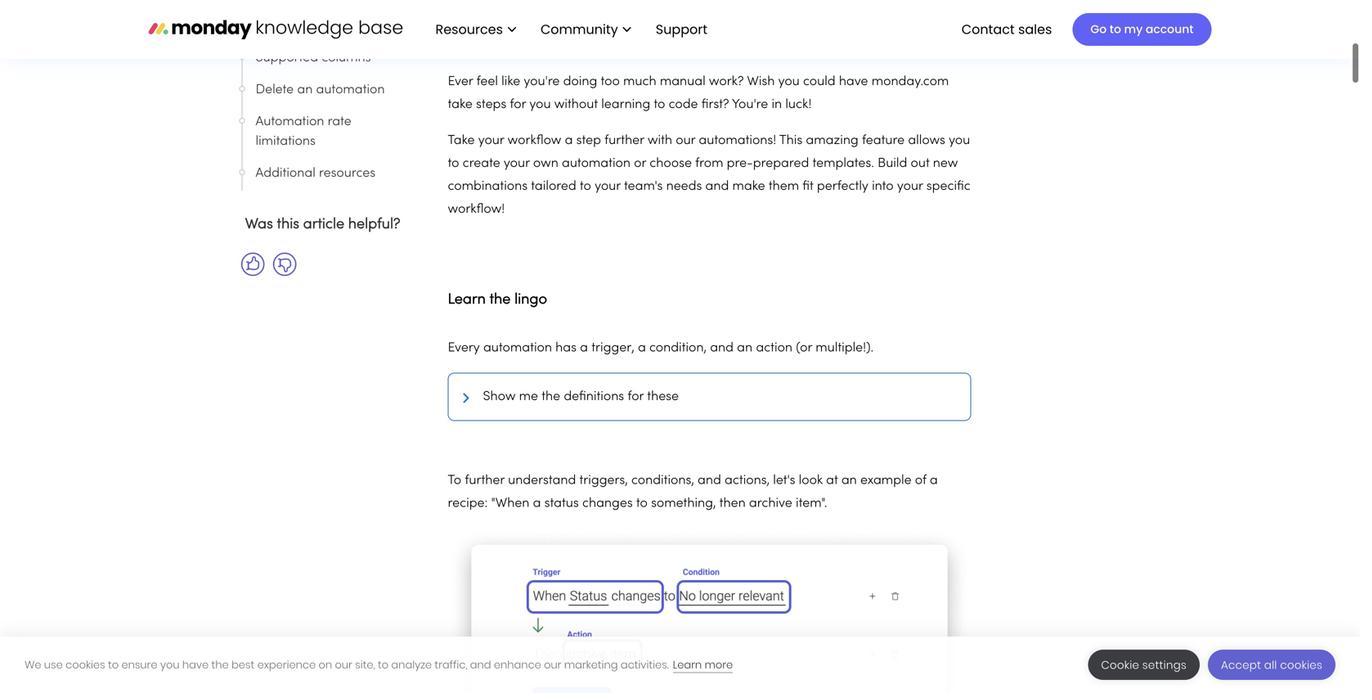 Task type: describe. For each thing, give the bounding box(es) containing it.
activities.
[[621, 658, 669, 672]]

too
[[601, 76, 620, 88]]

time-based automations link
[[256, 16, 408, 36]]

was
[[245, 218, 273, 232]]

automation rate limitations link
[[256, 112, 408, 151]]

without
[[555, 99, 598, 111]]

learn more link
[[673, 658, 733, 673]]

time-based automations
[[256, 20, 406, 32]]

settings
[[1143, 658, 1187, 673]]

tailored
[[531, 180, 577, 193]]

contact sales
[[962, 20, 1053, 38]]

workflow
[[508, 135, 562, 147]]

!
[[774, 135, 777, 147]]

trigger
[[592, 342, 632, 354]]

0 vertical spatial further
[[605, 135, 645, 147]]

community link
[[533, 15, 640, 44]]

look
[[799, 475, 823, 487]]

on
[[319, 658, 332, 672]]

0 horizontal spatial automations
[[332, 20, 406, 32]]

understand
[[508, 475, 576, 487]]

a for further
[[565, 135, 573, 147]]

to inside main element
[[1110, 21, 1122, 37]]

amazing
[[806, 135, 859, 147]]

learn the lingo
[[448, 293, 547, 307]]

much
[[624, 76, 657, 88]]

marketing
[[565, 658, 618, 672]]

delete an automation
[[256, 84, 385, 96]]

multiple!).
[[816, 342, 874, 354]]

prepared
[[753, 158, 810, 170]]

you inside the ! this amazing feature allows you to create your own automation or choose from pre-prepared templates. build out new combinations tailored to your team's needs and make them fit perfectly into your specific workflow!
[[949, 135, 971, 147]]

then
[[720, 498, 746, 510]]

2 horizontal spatial our
[[676, 135, 696, 147]]

1 horizontal spatial for
[[628, 391, 644, 403]]

fit
[[803, 180, 814, 193]]

to inside ever feel like you're doing too much manual work? wish you could have monday.com take steps for you without learning to code first? you're in luck!
[[654, 99, 666, 111]]

resources
[[319, 167, 376, 180]]

steps
[[476, 99, 507, 111]]

definitions
[[564, 391, 625, 403]]

we
[[25, 658, 41, 672]]

perfectly
[[817, 180, 869, 193]]

and up then
[[698, 475, 722, 487]]

in
[[772, 99, 782, 111]]

let's
[[774, 475, 796, 487]]

take your workflow a step further with our automations
[[448, 135, 774, 147]]

2 , from the left
[[704, 342, 707, 354]]

dialog containing cookie settings
[[0, 637, 1361, 693]]

conditions,
[[632, 475, 695, 487]]

go
[[1091, 21, 1107, 37]]

have inside ever feel like you're doing too much manual work? wish you could have monday.com take steps for you without learning to code first? you're in luck!
[[839, 76, 869, 88]]

ensure
[[121, 658, 158, 672]]

accept
[[1222, 658, 1262, 673]]

own
[[533, 158, 559, 170]]

contact
[[962, 20, 1015, 38]]

ever feel like you're doing too much manual work? wish you could have monday.com take steps for you without learning to code first? you're in luck!
[[448, 76, 950, 111]]

feature
[[862, 135, 905, 147]]

show
[[483, 391, 516, 403]]

0 horizontal spatial our
[[335, 658, 353, 672]]

combinations
[[448, 180, 528, 193]]

an for to further understand triggers, conditions, and actions, let's look at an example of a
[[842, 475, 857, 487]]

0 vertical spatial automation
[[316, 84, 385, 96]]

create
[[463, 158, 501, 170]]

with
[[648, 135, 673, 147]]

recipe
[[448, 498, 485, 510]]

you up luck!
[[779, 76, 800, 88]]

actions,
[[725, 475, 770, 487]]

lingo
[[515, 293, 547, 307]]

show me the definitions for these
[[483, 391, 679, 403]]

choose
[[650, 158, 692, 170]]

main element
[[419, 0, 1212, 59]]

status
[[545, 498, 579, 510]]

the inside dialog
[[212, 658, 229, 672]]

these
[[648, 391, 679, 403]]

doing
[[564, 76, 598, 88]]

:
[[485, 498, 488, 510]]

a right trigger
[[638, 342, 646, 354]]

additional
[[256, 167, 316, 180]]

limitations
[[256, 135, 316, 148]]

new
[[934, 158, 959, 170]]

your left team's
[[595, 180, 621, 193]]

0 vertical spatial learn
[[448, 293, 486, 307]]

automation rate limitations
[[256, 116, 352, 148]]

helpful?
[[348, 218, 401, 232]]

additional resources link
[[256, 164, 408, 183]]

you down you're
[[530, 99, 551, 111]]

example
[[861, 475, 912, 487]]

community
[[541, 20, 618, 38]]

and right condition
[[710, 342, 734, 354]]

to right site,
[[378, 658, 389, 672]]

archive
[[749, 498, 793, 510]]

a for ,
[[580, 342, 588, 354]]

accept all cookies button
[[1209, 650, 1336, 680]]

1 , from the left
[[632, 342, 635, 354]]

contact sales link
[[954, 15, 1061, 44]]

to down conditions,
[[637, 498, 648, 510]]

item".
[[796, 498, 828, 510]]

code
[[669, 99, 698, 111]]

to further understand triggers, conditions, and actions, let's look at an example of a
[[448, 475, 938, 487]]

every automation has a trigger , a condition , and an action (or multiple!).
[[448, 342, 874, 354]]

action
[[756, 342, 793, 354]]



Task type: locate. For each thing, give the bounding box(es) containing it.
my
[[1125, 21, 1143, 37]]

like
[[502, 76, 521, 88]]

me
[[519, 391, 539, 403]]

supported
[[256, 52, 318, 64]]

sales
[[1019, 20, 1053, 38]]

your down out
[[898, 180, 924, 193]]

0 horizontal spatial have
[[182, 658, 209, 672]]

monday.com logo image
[[149, 12, 403, 46]]

of
[[916, 475, 927, 487]]

your up create
[[478, 135, 504, 147]]

go to my account link
[[1073, 13, 1212, 46]]

1 horizontal spatial automation
[[484, 342, 552, 354]]

something,
[[651, 498, 716, 510]]

we use cookies to ensure you have the best experience on our site, to analyze traffic, and enhance our marketing activities. learn more
[[25, 658, 733, 672]]

best
[[232, 658, 255, 672]]

automation
[[316, 84, 385, 96], [562, 158, 631, 170], [484, 342, 552, 354]]

learn
[[448, 293, 486, 307], [673, 658, 702, 672]]

could
[[804, 76, 836, 88]]

to
[[448, 475, 462, 487]]

your down workflow
[[504, 158, 530, 170]]

specific
[[927, 180, 971, 193]]

monday.com
[[872, 76, 950, 88]]

a down understand
[[533, 498, 541, 510]]

cookie
[[1102, 658, 1140, 673]]

1 horizontal spatial ,
[[704, 342, 707, 354]]

1 vertical spatial the
[[542, 391, 561, 403]]

to right the tailored
[[580, 180, 592, 193]]

0 vertical spatial automations
[[332, 20, 406, 32]]

0 vertical spatial have
[[839, 76, 869, 88]]

1 vertical spatial further
[[465, 475, 505, 487]]

resources
[[436, 20, 503, 38]]

1 horizontal spatial have
[[839, 76, 869, 88]]

1 horizontal spatial cookies
[[1281, 658, 1323, 673]]

this
[[277, 218, 299, 232]]

enhance
[[494, 658, 542, 672]]

2 vertical spatial an
[[842, 475, 857, 487]]

1 vertical spatial have
[[182, 658, 209, 672]]

cookies right all
[[1281, 658, 1323, 673]]

0 horizontal spatial cookies
[[66, 658, 105, 672]]

a for changes
[[533, 498, 541, 510]]

(or
[[796, 342, 813, 354]]

you inside dialog
[[160, 658, 180, 672]]

site,
[[355, 658, 375, 672]]

has
[[556, 342, 577, 354]]

templates.
[[813, 158, 875, 170]]

and inside the ! this amazing feature allows you to create your own automation or choose from pre-prepared templates. build out new combinations tailored to your team's needs and make them fit perfectly into your specific workflow!
[[706, 180, 729, 193]]

delete an automation link
[[256, 80, 408, 100]]

automations
[[332, 20, 406, 32], [699, 135, 774, 147]]

was this article helpful?
[[245, 218, 401, 232]]

go to my account
[[1091, 21, 1194, 37]]

manual
[[660, 76, 706, 88]]

2 horizontal spatial automation
[[562, 158, 631, 170]]

you're
[[732, 99, 769, 111]]

1 cookies from the left
[[66, 658, 105, 672]]

step
[[577, 135, 601, 147]]

automation left has
[[484, 342, 552, 354]]

automations up columns
[[332, 20, 406, 32]]

out
[[911, 158, 930, 170]]

triggers,
[[580, 475, 628, 487]]

0 horizontal spatial an
[[297, 84, 313, 96]]

1 vertical spatial automations
[[699, 135, 774, 147]]

or
[[634, 158, 647, 170]]

2 cookies from the left
[[1281, 658, 1323, 673]]

wish
[[747, 76, 775, 88]]

the
[[490, 293, 511, 307], [542, 391, 561, 403], [212, 658, 229, 672]]

, left condition
[[632, 342, 635, 354]]

support
[[656, 20, 708, 38]]

rate
[[328, 116, 352, 128]]

1 horizontal spatial the
[[490, 293, 511, 307]]

2 vertical spatial automation
[[484, 342, 552, 354]]

1 vertical spatial an
[[737, 342, 753, 354]]

dialog
[[0, 637, 1361, 693]]

and
[[706, 180, 729, 193], [710, 342, 734, 354], [698, 475, 722, 487], [470, 658, 491, 672]]

to left the ensure
[[108, 658, 119, 672]]

first?
[[702, 99, 730, 111]]

you up new
[[949, 135, 971, 147]]

have left best
[[182, 658, 209, 672]]

luck!
[[786, 99, 812, 111]]

delete
[[256, 84, 294, 96]]

to left code
[[654, 99, 666, 111]]

automation down step
[[562, 158, 631, 170]]

1 horizontal spatial an
[[737, 342, 753, 354]]

workflow!
[[448, 203, 505, 216]]

1 vertical spatial automation
[[562, 158, 631, 170]]

1 horizontal spatial automations
[[699, 135, 774, 147]]

1 vertical spatial for
[[628, 391, 644, 403]]

for down "like"
[[510, 99, 526, 111]]

work?
[[709, 76, 744, 88]]

time-
[[256, 20, 291, 32]]

a left step
[[565, 135, 573, 147]]

and down from
[[706, 180, 729, 193]]

an right at
[[842, 475, 857, 487]]

make
[[733, 180, 766, 193]]

2 horizontal spatial an
[[842, 475, 857, 487]]

0 horizontal spatial ,
[[632, 342, 635, 354]]

at
[[827, 475, 839, 487]]

0 vertical spatial an
[[297, 84, 313, 96]]

to down take
[[448, 158, 459, 170]]

0 vertical spatial for
[[510, 99, 526, 111]]

to right go
[[1110, 21, 1122, 37]]

0 horizontal spatial for
[[510, 99, 526, 111]]

this
[[780, 135, 803, 147]]

an left action on the right of page
[[737, 342, 753, 354]]

use
[[44, 658, 63, 672]]

cookies right use
[[66, 658, 105, 672]]

0 horizontal spatial the
[[212, 658, 229, 672]]

group_4__2_.png image
[[448, 528, 972, 693]]

have inside dialog
[[182, 658, 209, 672]]

1 vertical spatial learn
[[673, 658, 702, 672]]

into
[[872, 180, 894, 193]]

an right delete
[[297, 84, 313, 96]]

, left action on the right of page
[[704, 342, 707, 354]]

the right me
[[542, 391, 561, 403]]

ever
[[448, 76, 473, 88]]

2 vertical spatial the
[[212, 658, 229, 672]]

! this amazing feature allows you to create your own automation or choose from pre-prepared templates. build out new combinations tailored to your team's needs and make them fit perfectly into your specific workflow!
[[448, 135, 971, 216]]

0 vertical spatial the
[[490, 293, 511, 307]]

traffic,
[[435, 658, 468, 672]]

our right with
[[676, 135, 696, 147]]

1 horizontal spatial learn
[[673, 658, 702, 672]]

automation
[[256, 116, 324, 128]]

condition
[[650, 342, 704, 354]]

every
[[448, 342, 480, 354]]

cookies inside button
[[1281, 658, 1323, 673]]

automations up pre-
[[699, 135, 774, 147]]

for left these
[[628, 391, 644, 403]]

our right enhance
[[544, 658, 562, 672]]

0 horizontal spatial further
[[465, 475, 505, 487]]

0 horizontal spatial learn
[[448, 293, 486, 307]]

pre-
[[727, 158, 754, 170]]

a right the of
[[930, 475, 938, 487]]

the left best
[[212, 658, 229, 672]]

experience
[[257, 658, 316, 672]]

cookies for all
[[1281, 658, 1323, 673]]

automation down columns
[[316, 84, 385, 96]]

accept all cookies
[[1222, 658, 1323, 673]]

additional resources
[[256, 167, 376, 180]]

supported columns
[[256, 52, 375, 64]]

feel
[[477, 76, 498, 88]]

cookies for use
[[66, 658, 105, 672]]

a
[[565, 135, 573, 147], [580, 342, 588, 354], [638, 342, 646, 354], [930, 475, 938, 487], [533, 498, 541, 510]]

you right the ensure
[[160, 658, 180, 672]]

a right has
[[580, 342, 588, 354]]

for inside ever feel like you're doing too much manual work? wish you could have monday.com take steps for you without learning to code first? you're in luck!
[[510, 99, 526, 111]]

2 horizontal spatial the
[[542, 391, 561, 403]]

needs
[[667, 180, 702, 193]]

our right on
[[335, 658, 353, 672]]

learn inside dialog
[[673, 658, 702, 672]]

and right traffic,
[[470, 658, 491, 672]]

learn left more
[[673, 658, 702, 672]]

learn up every
[[448, 293, 486, 307]]

automation inside the ! this amazing feature allows you to create your own automation or choose from pre-prepared templates. build out new combinations tailored to your team's needs and make them fit perfectly into your specific workflow!
[[562, 158, 631, 170]]

the left lingo
[[490, 293, 511, 307]]

take
[[448, 99, 473, 111]]

an
[[297, 84, 313, 96], [737, 342, 753, 354], [842, 475, 857, 487]]

based
[[291, 20, 328, 32]]

them
[[769, 180, 800, 193]]

list
[[419, 0, 721, 59]]

1 horizontal spatial further
[[605, 135, 645, 147]]

have right could
[[839, 76, 869, 88]]

your
[[478, 135, 504, 147], [504, 158, 530, 170], [595, 180, 621, 193], [898, 180, 924, 193]]

further up or
[[605, 135, 645, 147]]

learning
[[602, 99, 651, 111]]

1 horizontal spatial our
[[544, 658, 562, 672]]

you
[[779, 76, 800, 88], [530, 99, 551, 111], [949, 135, 971, 147], [160, 658, 180, 672]]

and inside dialog
[[470, 658, 491, 672]]

an for every automation has a trigger , a condition , and an action (or multiple!).
[[737, 342, 753, 354]]

further up :
[[465, 475, 505, 487]]

0 horizontal spatial automation
[[316, 84, 385, 96]]

list containing resources
[[419, 0, 721, 59]]

columns
[[322, 52, 371, 64]]



Task type: vqa. For each thing, say whether or not it's contained in the screenshot.
1st that from right
no



